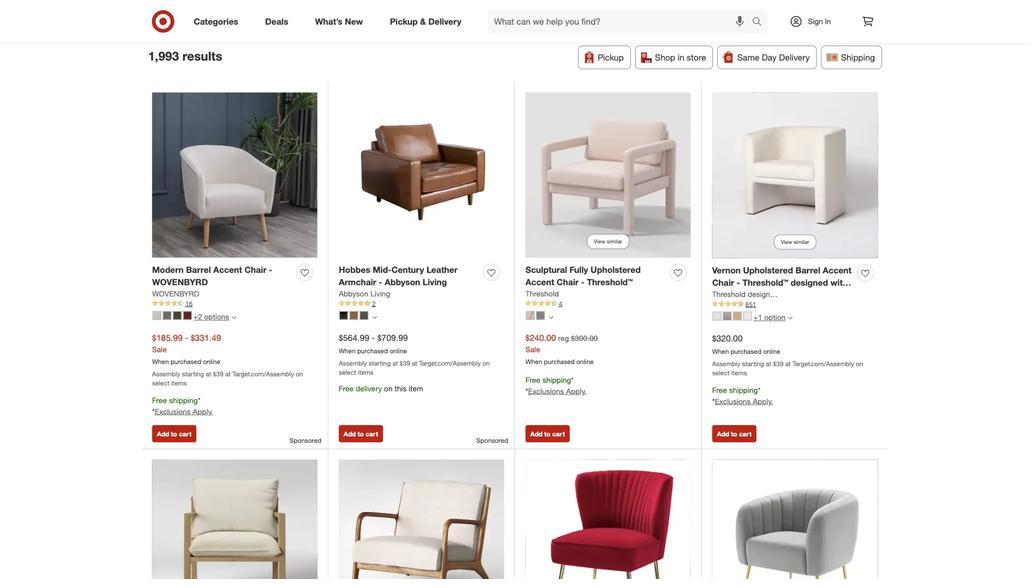 Task type: locate. For each thing, give the bounding box(es) containing it.
3 to from the left
[[545, 430, 551, 438]]

3 add to cart from the left
[[531, 430, 565, 438]]

mcgee down with
[[813, 290, 838, 299]]

2 horizontal spatial free shipping * * exclusions apply.
[[712, 386, 773, 406]]

chair up 16 link at the bottom left
[[245, 265, 267, 275]]

all colors element right heathered green image
[[549, 314, 554, 320]]

century
[[392, 265, 424, 275]]

sale inside $240.00 reg $300.00 sale when purchased online
[[526, 345, 540, 354]]

designed up w/studio
[[791, 278, 828, 288]]

free for left exclusions apply. link
[[152, 396, 167, 405]]

16 link
[[152, 299, 317, 309]]

What can we help you find? suggestions appear below search field
[[488, 10, 755, 33]]

1 horizontal spatial assembly
[[339, 359, 367, 367]]

modern barrel accent chair - wovenbyrd image
[[152, 93, 317, 258], [152, 93, 317, 258]]

1 horizontal spatial view similar
[[781, 239, 810, 246]]

to for $240.00
[[545, 430, 551, 438]]

select down $320.00
[[712, 369, 730, 377]]

threshold up dark gray velvet icon at the bottom right of the page
[[712, 290, 746, 299]]

add
[[157, 430, 169, 438], [344, 430, 356, 438], [531, 430, 543, 438], [717, 430, 729, 438]]

deals
[[265, 16, 288, 27], [266, 18, 287, 28]]

sale down $240.00
[[526, 345, 540, 354]]

starting down $331.49
[[182, 370, 204, 378]]

-
[[269, 265, 272, 275], [379, 277, 382, 288], [581, 277, 585, 288], [737, 278, 740, 288], [185, 333, 188, 343], [372, 333, 375, 343]]

purchased down $320.00
[[731, 348, 762, 356]]

2 cart from the left
[[366, 430, 378, 438]]

target.com/assembly inside "$320.00 when purchased online assembly starting at $39 at target.com/assembly  on select items"
[[793, 360, 854, 368]]

view similar up sculptural fully upholstered accent chair - threshold™ link
[[594, 238, 623, 245]]

1 horizontal spatial upholstered
[[743, 265, 793, 276]]

w/studio
[[781, 290, 811, 299]]

4 add to cart from the left
[[717, 430, 752, 438]]

all colors element right gray icon
[[372, 314, 377, 320]]

chair inside sculptural fully upholstered accent chair - threshold™
[[557, 277, 579, 288]]

designed up 651
[[748, 290, 779, 299]]

add to cart button for $240.00
[[526, 426, 570, 443]]

2 horizontal spatial exclusions apply. link
[[715, 397, 773, 406]]

1 horizontal spatial all colors element
[[549, 314, 554, 320]]

- inside the vernon upholstered barrel accent chair - threshold™ designed with studio mcgee
[[737, 278, 740, 288]]

in inside button
[[678, 52, 685, 63]]

2 horizontal spatial apply.
[[753, 397, 773, 406]]

in right 'sign'
[[825, 17, 831, 26]]

abbyson down armchair
[[339, 289, 369, 298]]

+1 option
[[754, 313, 786, 322]]

1 horizontal spatial threshold™
[[743, 278, 789, 288]]

1 horizontal spatial shipping
[[543, 375, 571, 385]]

0 vertical spatial exclusions
[[528, 387, 564, 396]]

all colors image right gray icon
[[372, 315, 377, 320]]

accent for sculptural fully upholstered accent chair - threshold™
[[526, 277, 554, 288]]

view similar button up vernon upholstered barrel accent chair - threshold™ designed with studio mcgee link
[[774, 235, 817, 250]]

pickup & delivery
[[390, 16, 462, 27]]

pickup down the what can we help you find? suggestions appear below search field
[[598, 52, 624, 63]]

1 horizontal spatial similar
[[794, 239, 810, 246]]

starting inside $185.99 - $331.49 sale when purchased online assembly starting at $39 at target.com/assembly  on select items
[[182, 370, 204, 378]]

0 horizontal spatial $39
[[213, 370, 223, 378]]

starting inside "$320.00 when purchased online assembly starting at $39 at target.com/assembly  on select items"
[[742, 360, 764, 368]]

1 to from the left
[[171, 430, 177, 438]]

free shipping * * exclusions apply. for $240.00
[[526, 375, 586, 396]]

type right what's
[[352, 18, 370, 28]]

purchased down reg
[[544, 358, 575, 366]]

purchased down $185.99
[[171, 358, 201, 366]]

1 horizontal spatial apply.
[[566, 387, 586, 396]]

view up sculptural fully upholstered accent chair - threshold™ link
[[594, 238, 606, 245]]

esters wood armchair - threshold™ image
[[339, 460, 504, 580], [339, 460, 504, 580]]

1 horizontal spatial pickup
[[598, 52, 624, 63]]

accent up with
[[823, 265, 852, 276]]

3 add to cart button from the left
[[526, 426, 570, 443]]

upholstered
[[591, 265, 641, 275], [743, 265, 793, 276]]

starting
[[369, 359, 391, 367], [742, 360, 764, 368], [182, 370, 204, 378]]

0 horizontal spatial sale
[[152, 345, 167, 354]]

1 wovenbyrd from the top
[[152, 277, 208, 288]]

items down $320.00
[[731, 369, 747, 377]]

dark gray velvet image
[[723, 312, 732, 321]]

price button
[[301, 11, 338, 35]]

2 horizontal spatial select
[[712, 369, 730, 377]]

chair inside the vernon upholstered barrel accent chair - threshold™ designed with studio mcgee
[[712, 278, 734, 288]]

armchair
[[339, 277, 377, 288]]

0 horizontal spatial pickup
[[390, 16, 418, 27]]

sign
[[808, 17, 823, 26]]

starting up free delivery on this item
[[369, 359, 391, 367]]

when down $240.00
[[526, 358, 542, 366]]

threshold up the 4
[[526, 289, 559, 298]]

select down $185.99
[[152, 379, 169, 387]]

threshold™ up threshold designed w/studio mcgee
[[743, 278, 789, 288]]

to
[[171, 430, 177, 438], [358, 430, 364, 438], [545, 430, 551, 438], [731, 430, 737, 438]]

chair for sculptural
[[557, 277, 579, 288]]

1 horizontal spatial type
[[598, 18, 616, 28]]

- down mid-
[[379, 277, 382, 288]]

cart for $185.99 - $331.49
[[179, 430, 192, 438]]

starting down $320.00
[[742, 360, 764, 368]]

0 horizontal spatial assembly
[[152, 370, 180, 378]]

view
[[594, 238, 606, 245], [781, 239, 793, 246]]

- inside $564.99 - $709.99 when purchased online assembly starting at $39 at target.com/assembly  on select items
[[372, 333, 375, 343]]

delivery inside pickup & delivery link
[[428, 16, 462, 27]]

sponsored
[[290, 437, 321, 445], [476, 437, 508, 445]]

assembly
[[339, 359, 367, 367], [712, 360, 741, 368], [152, 370, 180, 378]]

0 horizontal spatial items
[[171, 379, 187, 387]]

apply. for $240.00
[[566, 387, 586, 396]]

$39 down option
[[773, 360, 784, 368]]

0 horizontal spatial starting
[[182, 370, 204, 378]]

chair up studio
[[712, 278, 734, 288]]

2 all colors image from the left
[[549, 315, 554, 320]]

2 horizontal spatial assembly
[[712, 360, 741, 368]]

threshold™ inside sculptural fully upholstered accent chair - threshold™
[[587, 277, 633, 288]]

- inside $185.99 - $331.49 sale when purchased online assembly starting at $39 at target.com/assembly  on select items
[[185, 333, 188, 343]]

+2 options button
[[148, 308, 241, 326]]

modern
[[152, 265, 184, 275]]

faux shearling cream image
[[744, 312, 752, 321]]

1 horizontal spatial threshold
[[712, 290, 746, 299]]

0 vertical spatial pickup
[[390, 16, 418, 27]]

shipping
[[543, 375, 571, 385], [729, 386, 758, 395], [169, 396, 198, 405]]

- up 16 link at the bottom left
[[269, 265, 272, 275]]

on inside "$320.00 when purchased online assembly starting at $39 at target.com/assembly  on select items"
[[856, 360, 864, 368]]

add to cart for $240.00
[[531, 430, 565, 438]]

0 horizontal spatial in
[[678, 52, 685, 63]]

0 vertical spatial abbyson
[[385, 277, 420, 288]]

online inside $240.00 reg $300.00 sale when purchased online
[[577, 358, 594, 366]]

- down vernon at the top right
[[737, 278, 740, 288]]

view similar button up sculptural fully upholstered accent chair - threshold™ link
[[587, 234, 629, 249]]

gray image
[[360, 311, 368, 320]]

2 horizontal spatial items
[[731, 369, 747, 377]]

deals for deals link
[[265, 16, 288, 27]]

online down $331.49
[[203, 358, 220, 366]]

0 vertical spatial wovenbyrd
[[152, 277, 208, 288]]

quentin velvet accent side chair with golden metal base | karat home image
[[526, 460, 691, 580], [526, 460, 691, 580]]

accent up threshold link
[[526, 277, 554, 288]]

abbyson inside hobbes mid-century leather armchair - abbyson living
[[385, 277, 420, 288]]

wovenbyrd
[[152, 277, 208, 288], [152, 289, 199, 298]]

2 horizontal spatial chair
[[712, 278, 734, 288]]

view similar for upholstered
[[594, 238, 623, 245]]

upholstery
[[503, 18, 545, 28]]

decor
[[436, 18, 459, 28]]

3 add from the left
[[531, 430, 543, 438]]

0 horizontal spatial view similar
[[594, 238, 623, 245]]

0 horizontal spatial threshold
[[526, 289, 559, 298]]

shipping for $320.00
[[729, 386, 758, 395]]

free shipping * * exclusions apply.
[[526, 375, 586, 396], [712, 386, 773, 406], [152, 396, 213, 417]]

filter button
[[148, 11, 198, 35]]

select
[[339, 369, 356, 377], [712, 369, 730, 377], [152, 379, 169, 387]]

1 vertical spatial exclusions apply. link
[[715, 397, 773, 406]]

1 horizontal spatial $39
[[400, 359, 410, 367]]

2 add to cart button from the left
[[339, 426, 383, 443]]

$320.00
[[712, 333, 743, 344]]

2 sale from the left
[[526, 345, 540, 354]]

when inside "$320.00 when purchased online assembly starting at $39 at target.com/assembly  on select items"
[[712, 348, 729, 356]]

1 vertical spatial wovenbyrd
[[152, 289, 199, 298]]

0 vertical spatial delivery
[[428, 16, 462, 27]]

all colors image
[[372, 315, 377, 320], [549, 315, 554, 320]]

in left store
[[678, 52, 685, 63]]

assembly down $320.00
[[712, 360, 741, 368]]

2
[[372, 300, 376, 308]]

0 horizontal spatial view
[[594, 238, 606, 245]]

abbyson
[[385, 277, 420, 288], [339, 289, 369, 298]]

assembly inside "$320.00 when purchased online assembly starting at $39 at target.com/assembly  on select items"
[[712, 360, 741, 368]]

search button
[[748, 10, 773, 35]]

abbyson down century at the left
[[385, 277, 420, 288]]

threshold™ for upholstered
[[743, 278, 789, 288]]

2 add to cart from the left
[[344, 430, 378, 438]]

at
[[393, 359, 398, 367], [412, 359, 417, 367], [766, 360, 772, 368], [786, 360, 791, 368], [206, 370, 211, 378], [225, 370, 231, 378]]

sort button
[[202, 11, 252, 35]]

vernon upholstered barrel accent chair - threshold™ designed with studio mcgee image
[[712, 93, 878, 258], [712, 93, 878, 258]]

all colors + 1 more colors element
[[788, 314, 793, 321]]

1 vertical spatial in
[[678, 52, 685, 63]]

2 horizontal spatial starting
[[742, 360, 764, 368]]

0 horizontal spatial similar
[[607, 238, 623, 245]]

sale for $185.99
[[152, 345, 167, 354]]

1 add to cart button from the left
[[152, 426, 196, 443]]

threshold
[[526, 289, 559, 298], [712, 290, 746, 299]]

0 horizontal spatial sponsored
[[290, 437, 321, 445]]

select inside $185.99 - $331.49 sale when purchased online assembly starting at $39 at target.com/assembly  on select items
[[152, 379, 169, 387]]

barrel inside modern barrel accent chair - wovenbyrd
[[186, 265, 211, 275]]

similar
[[607, 238, 623, 245], [794, 239, 810, 246]]

view similar button for upholstered
[[587, 234, 629, 249]]

0 horizontal spatial select
[[152, 379, 169, 387]]

1 horizontal spatial view similar button
[[774, 235, 817, 250]]

0 horizontal spatial upholstered
[[591, 265, 641, 275]]

threshold™ up 4 "link"
[[587, 277, 633, 288]]

$564.99 - $709.99 when purchased online assembly starting at $39 at target.com/assembly  on select items
[[339, 333, 490, 377]]

1 horizontal spatial designed
[[791, 278, 828, 288]]

4 add to cart button from the left
[[712, 426, 757, 443]]

0 horizontal spatial type
[[352, 18, 370, 28]]

651
[[746, 300, 756, 308]]

pickup & delivery link
[[381, 10, 475, 33]]

upholstered up 4 "link"
[[591, 265, 641, 275]]

type right the pattern on the right of page
[[598, 18, 616, 28]]

type
[[352, 18, 370, 28], [598, 18, 616, 28]]

heathered green image
[[536, 311, 545, 320]]

0 horizontal spatial all colors image
[[372, 315, 377, 320]]

target.com/assembly inside $564.99 - $709.99 when purchased online assembly starting at $39 at target.com/assembly  on select items
[[419, 359, 481, 367]]

exclusions apply. link for $320.00
[[715, 397, 773, 406]]

day
[[762, 52, 777, 63]]

select inside "$320.00 when purchased online assembly starting at $39 at target.com/assembly  on select items"
[[712, 369, 730, 377]]

living down leather
[[423, 277, 447, 288]]

delivery
[[428, 16, 462, 27], [779, 52, 810, 63]]

0 vertical spatial apply.
[[566, 387, 586, 396]]

1 add from the left
[[157, 430, 169, 438]]

1 sale from the left
[[152, 345, 167, 354]]

4 cart from the left
[[739, 430, 752, 438]]

eluxury sawyer channel living room chair image
[[712, 460, 878, 580], [712, 460, 878, 580]]

2 horizontal spatial accent
[[823, 265, 852, 276]]

2 horizontal spatial shipping
[[729, 386, 758, 395]]

2 vertical spatial apply.
[[193, 407, 213, 417]]

accent for vernon upholstered barrel accent chair - threshold™ designed with studio mcgee
[[823, 265, 852, 276]]

0 horizontal spatial chair
[[245, 265, 267, 275]]

add to cart for $185.99 - $331.49
[[157, 430, 192, 438]]

1 horizontal spatial abbyson
[[385, 277, 420, 288]]

shipping
[[841, 52, 875, 63]]

0 vertical spatial in
[[825, 17, 831, 26]]

view for barrel
[[781, 239, 793, 246]]

1 horizontal spatial exclusions
[[528, 387, 564, 396]]

- down fully
[[581, 277, 585, 288]]

add to cart button for $185.99 - $331.49
[[152, 426, 196, 443]]

2 vertical spatial exclusions apply. link
[[155, 407, 213, 417]]

items inside "$320.00 when purchased online assembly starting at $39 at target.com/assembly  on select items"
[[731, 369, 747, 377]]

1 vertical spatial living
[[371, 289, 390, 298]]

4 to from the left
[[731, 430, 737, 438]]

when inside $185.99 - $331.49 sale when purchased online assembly starting at $39 at target.com/assembly  on select items
[[152, 358, 169, 366]]

when down $185.99
[[152, 358, 169, 366]]

- inside sculptural fully upholstered accent chair - threshold™
[[581, 277, 585, 288]]

0 horizontal spatial shipping
[[169, 396, 198, 405]]

1 horizontal spatial target.com/assembly
[[419, 359, 481, 367]]

2 type from the left
[[598, 18, 616, 28]]

when
[[339, 347, 356, 355], [712, 348, 729, 356], [152, 358, 169, 366], [526, 358, 542, 366]]

barrel inside the vernon upholstered barrel accent chair - threshold™ designed with studio mcgee
[[796, 265, 821, 276]]

2 sponsored from the left
[[476, 437, 508, 445]]

sale
[[152, 345, 167, 354], [526, 345, 540, 354]]

decor style
[[436, 18, 481, 28]]

1 vertical spatial designed
[[748, 290, 779, 299]]

1 horizontal spatial mcgee
[[813, 290, 838, 299]]

add to cart for $320.00
[[717, 430, 752, 438]]

pickup
[[390, 16, 418, 27], [598, 52, 624, 63]]

barrel up w/studio
[[796, 265, 821, 276]]

items
[[358, 369, 374, 377], [731, 369, 747, 377], [171, 379, 187, 387]]

2 horizontal spatial exclusions
[[715, 397, 751, 406]]

items inside $564.99 - $709.99 when purchased online assembly starting at $39 at target.com/assembly  on select items
[[358, 369, 374, 377]]

heathered gray image
[[163, 311, 171, 320]]

1 cart from the left
[[179, 430, 192, 438]]

1 horizontal spatial sponsored
[[476, 437, 508, 445]]

$39 up this
[[400, 359, 410, 367]]

living up 2
[[371, 289, 390, 298]]

assembly down $185.99
[[152, 370, 180, 378]]

2 vertical spatial shipping
[[169, 396, 198, 405]]

0 vertical spatial living
[[423, 277, 447, 288]]

1 vertical spatial exclusions
[[715, 397, 751, 406]]

2 vertical spatial exclusions
[[155, 407, 191, 417]]

1 horizontal spatial in
[[825, 17, 831, 26]]

all colors + 1 more colors image
[[788, 316, 793, 321]]

0 horizontal spatial all colors element
[[372, 314, 377, 320]]

all colors image right heathered green image
[[549, 315, 554, 320]]

1 horizontal spatial barrel
[[796, 265, 821, 276]]

0 horizontal spatial target.com/assembly
[[232, 370, 294, 378]]

- inside hobbes mid-century leather armchair - abbyson living
[[379, 277, 382, 288]]

in for shop
[[678, 52, 685, 63]]

what's
[[315, 16, 343, 27]]

accent
[[213, 265, 242, 275], [823, 265, 852, 276], [526, 277, 554, 288]]

+1 option button
[[708, 309, 798, 326]]

0 horizontal spatial barrel
[[186, 265, 211, 275]]

0 horizontal spatial mcgee
[[741, 290, 770, 300]]

2 deals from the top
[[266, 18, 287, 28]]

0 vertical spatial exclusions apply. link
[[528, 387, 586, 396]]

1 horizontal spatial free shipping * * exclusions apply.
[[526, 375, 586, 396]]

1 add to cart from the left
[[157, 430, 192, 438]]

0 horizontal spatial accent
[[213, 265, 242, 275]]

online down +1 option
[[763, 348, 781, 356]]

1 deals from the top
[[265, 16, 288, 27]]

when down $320.00
[[712, 348, 729, 356]]

1 horizontal spatial living
[[423, 277, 447, 288]]

0 horizontal spatial view similar button
[[587, 234, 629, 249]]

delivery inside same day delivery button
[[779, 52, 810, 63]]

2 horizontal spatial target.com/assembly
[[793, 360, 854, 368]]

select up delivery at the bottom left of page
[[339, 369, 356, 377]]

mid-
[[373, 265, 392, 275]]

on inside $564.99 - $709.99 when purchased online assembly starting at $39 at target.com/assembly  on select items
[[483, 359, 490, 367]]

1 vertical spatial pickup
[[598, 52, 624, 63]]

all colors element
[[372, 314, 377, 320], [549, 314, 554, 320]]

0 vertical spatial shipping
[[543, 375, 571, 385]]

1 sponsored from the left
[[290, 437, 321, 445]]

when down $564.99
[[339, 347, 356, 355]]

0 horizontal spatial threshold™
[[587, 277, 633, 288]]

accent up 16 link at the bottom left
[[213, 265, 242, 275]]

chair
[[245, 265, 267, 275], [557, 277, 579, 288], [712, 278, 734, 288]]

3 cart from the left
[[552, 430, 565, 438]]

chair down fully
[[557, 277, 579, 288]]

upholstered up threshold designed w/studio mcgee
[[743, 265, 793, 276]]

view similar up vernon upholstered barrel accent chair - threshold™ designed with studio mcgee link
[[781, 239, 810, 246]]

1 horizontal spatial sale
[[526, 345, 540, 354]]

online down $709.99
[[390, 347, 407, 355]]

1 all colors element from the left
[[372, 314, 377, 320]]

purchased down $564.99
[[357, 347, 388, 355]]

wovenbyrd up wovenbyrd link
[[152, 277, 208, 288]]

- right $185.99
[[185, 333, 188, 343]]

sculptural fully upholstered accent chair - threshold™ image
[[526, 93, 691, 258], [526, 93, 691, 258]]

assembly down $564.99
[[339, 359, 367, 367]]

assembly inside $564.99 - $709.99 when purchased online assembly starting at $39 at target.com/assembly  on select items
[[339, 359, 367, 367]]

4 add from the left
[[717, 430, 729, 438]]

1 all colors image from the left
[[372, 315, 377, 320]]

1 horizontal spatial starting
[[369, 359, 391, 367]]

0 horizontal spatial apply.
[[193, 407, 213, 417]]

*
[[571, 375, 574, 385], [758, 386, 761, 395], [526, 387, 528, 396], [198, 396, 200, 405], [712, 397, 715, 406], [152, 407, 155, 417]]

online inside $564.99 - $709.99 when purchased online assembly starting at $39 at target.com/assembly  on select items
[[390, 347, 407, 355]]

0 vertical spatial designed
[[791, 278, 828, 288]]

hobbes mid-century leather armchair - abbyson living image
[[339, 93, 504, 258], [339, 93, 504, 258]]

barrel right "modern"
[[186, 265, 211, 275]]

similar up sculptural fully upholstered accent chair - threshold™ link
[[607, 238, 623, 245]]

accent inside the vernon upholstered barrel accent chair - threshold™ designed with studio mcgee
[[823, 265, 852, 276]]

free for $320.00 exclusions apply. link
[[712, 386, 727, 395]]

pickup inside button
[[598, 52, 624, 63]]

items down $185.99
[[171, 379, 187, 387]]

designed
[[791, 278, 828, 288], [748, 290, 779, 299]]

on
[[483, 359, 490, 367], [856, 360, 864, 368], [296, 370, 303, 378], [384, 384, 393, 394]]

accent inside sculptural fully upholstered accent chair - threshold™
[[526, 277, 554, 288]]

2 add from the left
[[344, 430, 356, 438]]

1 vertical spatial abbyson
[[339, 289, 369, 298]]

1 horizontal spatial all colors image
[[549, 315, 554, 320]]

0 horizontal spatial living
[[371, 289, 390, 298]]

1 horizontal spatial items
[[358, 369, 374, 377]]

filter
[[171, 18, 190, 28]]

mcgee up +1
[[741, 290, 770, 300]]

1 horizontal spatial chair
[[557, 277, 579, 288]]

similar up vernon upholstered barrel accent chair - threshold™ designed with studio mcgee link
[[794, 239, 810, 246]]

$320.00 when purchased online assembly starting at $39 at target.com/assembly  on select items
[[712, 333, 864, 377]]

apply.
[[566, 387, 586, 396], [753, 397, 773, 406], [193, 407, 213, 417]]

- inside modern barrel accent chair - wovenbyrd
[[269, 265, 272, 275]]

higgins sling armchair - threshold™ image
[[152, 460, 317, 580], [152, 460, 317, 580]]

delivery for same day delivery
[[779, 52, 810, 63]]

online down $300.00
[[577, 358, 594, 366]]

sale down $185.99
[[152, 345, 167, 354]]

view up vernon upholstered barrel accent chair - threshold™ designed with studio mcgee link
[[781, 239, 793, 246]]

$39 down $331.49
[[213, 370, 223, 378]]

threshold™ inside the vernon upholstered barrel accent chair - threshold™ designed with studio mcgee
[[743, 278, 789, 288]]

sculptural fully upholstered accent chair - threshold™ link
[[526, 264, 666, 289]]

wovenbyrd inside modern barrel accent chair - wovenbyrd
[[152, 277, 208, 288]]

2 horizontal spatial $39
[[773, 360, 784, 368]]

in
[[825, 17, 831, 26], [678, 52, 685, 63]]

deals inside button
[[266, 18, 287, 28]]

same
[[737, 52, 760, 63]]

items up delivery at the bottom left of page
[[358, 369, 374, 377]]

1 vertical spatial shipping
[[729, 386, 758, 395]]

1 vertical spatial delivery
[[779, 52, 810, 63]]

sale inside $185.99 - $331.49 sale when purchased online assembly starting at $39 at target.com/assembly  on select items
[[152, 345, 167, 354]]

1 horizontal spatial exclusions apply. link
[[528, 387, 586, 396]]

view similar button
[[587, 234, 629, 249], [774, 235, 817, 250]]

1 horizontal spatial accent
[[526, 277, 554, 288]]

threshold designed w/studio mcgee link
[[712, 289, 838, 300]]

shipping for $240.00
[[543, 375, 571, 385]]

0 horizontal spatial delivery
[[428, 16, 462, 27]]

free for $240.00's exclusions apply. link
[[526, 375, 541, 385]]

1 type from the left
[[352, 18, 370, 28]]

2 to from the left
[[358, 430, 364, 438]]

exclusions for $240.00
[[528, 387, 564, 396]]

apply. for $320.00
[[753, 397, 773, 406]]

select inside $564.99 - $709.99 when purchased online assembly starting at $39 at target.com/assembly  on select items
[[339, 369, 356, 377]]

item
[[409, 384, 423, 394]]

wovenbyrd up 16
[[152, 289, 199, 298]]

2 all colors element from the left
[[549, 314, 554, 320]]

pickup left &
[[390, 16, 418, 27]]

- right $564.99
[[372, 333, 375, 343]]

16
[[185, 300, 193, 308]]

mcgee
[[813, 290, 838, 299], [741, 290, 770, 300]]

mcgee inside the vernon upholstered barrel accent chair - threshold™ designed with studio mcgee
[[741, 290, 770, 300]]



Task type: vqa. For each thing, say whether or not it's contained in the screenshot.
correct!
no



Task type: describe. For each thing, give the bounding box(es) containing it.
0 horizontal spatial abbyson
[[339, 289, 369, 298]]

all colors + 2 more colors image
[[231, 315, 236, 320]]

purchased inside "$320.00 when purchased online assembly starting at $39 at target.com/assembly  on select items"
[[731, 348, 762, 356]]

4
[[559, 300, 563, 308]]

$39 inside $185.99 - $331.49 sale when purchased online assembly starting at $39 at target.com/assembly  on select items
[[213, 370, 223, 378]]

studio
[[712, 290, 739, 300]]

deals link
[[256, 10, 302, 33]]

pickup button
[[578, 46, 631, 69]]

type button
[[343, 11, 379, 35]]

sculptural
[[526, 265, 567, 275]]

add for $185.99 - $331.49
[[157, 430, 169, 438]]

shop in store button
[[635, 46, 713, 69]]

upholstery button
[[494, 11, 554, 35]]

+2
[[193, 312, 202, 322]]

sign in
[[808, 17, 831, 26]]

sage green image
[[173, 311, 182, 320]]

shipping button
[[821, 46, 882, 69]]

on inside $185.99 - $331.49 sale when purchased online assembly starting at $39 at target.com/assembly  on select items
[[296, 370, 303, 378]]

delivery
[[356, 384, 382, 394]]

exclusions apply. link for $240.00
[[528, 387, 586, 396]]

leather
[[427, 265, 458, 275]]

add to cart button for $320.00
[[712, 426, 757, 443]]

shop in store
[[655, 52, 706, 63]]

pattern type
[[568, 18, 616, 28]]

fully
[[570, 265, 588, 275]]

free shipping * * exclusions apply. for $320.00
[[712, 386, 773, 406]]

chair inside modern barrel accent chair - wovenbyrd
[[245, 265, 267, 275]]

light brown velvet image
[[733, 312, 742, 321]]

to for $320.00
[[731, 430, 737, 438]]

view similar button for barrel
[[774, 235, 817, 250]]

sale for $240.00
[[526, 345, 540, 354]]

shop
[[655, 52, 676, 63]]

to for $564.99 - $709.99
[[358, 430, 364, 438]]

delivery for pickup & delivery
[[428, 16, 462, 27]]

purchased inside $185.99 - $331.49 sale when purchased online assembly starting at $39 at target.com/assembly  on select items
[[171, 358, 201, 366]]

add for $320.00
[[717, 430, 729, 438]]

online inside "$320.00 when purchased online assembly starting at $39 at target.com/assembly  on select items"
[[763, 348, 781, 356]]

when inside $564.99 - $709.99 when purchased online assembly starting at $39 at target.com/assembly  on select items
[[339, 347, 356, 355]]

designed inside the vernon upholstered barrel accent chair - threshold™ designed with studio mcgee
[[791, 278, 828, 288]]

options
[[204, 312, 229, 322]]

threshold link
[[526, 289, 559, 299]]

deals for the deals button
[[266, 18, 287, 28]]

cream image
[[153, 311, 161, 320]]

similar for barrel
[[794, 239, 810, 246]]

$709.99
[[378, 333, 408, 343]]

0 horizontal spatial exclusions
[[155, 407, 191, 417]]

pattern
[[568, 18, 596, 28]]

in for sign
[[825, 17, 831, 26]]

what's new link
[[306, 10, 377, 33]]

hobbes mid-century leather armchair - abbyson living link
[[339, 264, 479, 289]]

view for upholstered
[[594, 238, 606, 245]]

$39 inside $564.99 - $709.99 when purchased online assembly starting at $39 at target.com/assembly  on select items
[[400, 359, 410, 367]]

all colors element for $240.00
[[549, 314, 554, 320]]

all colors image for $240.00
[[549, 315, 554, 320]]

+1
[[754, 313, 762, 322]]

pattern type button
[[559, 11, 625, 35]]

price
[[310, 18, 329, 28]]

2 wovenbyrd from the top
[[152, 289, 199, 298]]

type inside button
[[352, 18, 370, 28]]

blush velvet image
[[526, 311, 535, 320]]

sienna red image
[[183, 311, 192, 320]]

cart for $320.00
[[739, 430, 752, 438]]

starting inside $564.99 - $709.99 when purchased online assembly starting at $39 at target.com/assembly  on select items
[[369, 359, 391, 367]]

cart for $240.00
[[552, 430, 565, 438]]

$240.00 reg $300.00 sale when purchased online
[[526, 333, 598, 366]]

add to cart button for $564.99 - $709.99
[[339, 426, 383, 443]]

sign in link
[[781, 10, 848, 33]]

&
[[420, 16, 426, 27]]

sponsored for $709.99
[[476, 437, 508, 445]]

same day delivery
[[737, 52, 810, 63]]

categories link
[[185, 10, 252, 33]]

deals button
[[256, 11, 296, 35]]

wovenbyrd link
[[152, 289, 199, 299]]

decor style button
[[427, 11, 490, 35]]

+2 options
[[193, 312, 229, 322]]

what's new
[[315, 16, 363, 27]]

pickup for pickup & delivery
[[390, 16, 418, 27]]

threshold for threshold designed w/studio mcgee
[[712, 290, 746, 299]]

1,993 results
[[148, 49, 222, 64]]

$185.99 - $331.49 sale when purchased online assembly starting at $39 at target.com/assembly  on select items
[[152, 333, 303, 387]]

651 link
[[712, 300, 878, 309]]

sort
[[227, 18, 243, 28]]

type inside "button"
[[598, 18, 616, 28]]

all colors + 2 more colors element
[[231, 314, 236, 320]]

results
[[182, 49, 222, 64]]

4 link
[[526, 299, 691, 309]]

store
[[687, 52, 706, 63]]

modern barrel accent chair - wovenbyrd link
[[152, 264, 292, 289]]

accent inside modern barrel accent chair - wovenbyrd
[[213, 265, 242, 275]]

vernon upholstered barrel accent chair - threshold™ designed with studio mcgee link
[[712, 265, 853, 300]]

with
[[831, 278, 848, 288]]

color
[[393, 18, 413, 28]]

vernon
[[712, 265, 741, 276]]

hobbes
[[339, 265, 370, 275]]

sculptural fully upholstered accent chair - threshold™
[[526, 265, 641, 288]]

cart for $564.99 - $709.99
[[366, 430, 378, 438]]

add for $240.00
[[531, 430, 543, 438]]

add to cart for $564.99 - $709.99
[[344, 430, 378, 438]]

upholstered inside sculptural fully upholstered accent chair - threshold™
[[591, 265, 641, 275]]

new
[[345, 16, 363, 27]]

threshold designed w/studio mcgee
[[712, 290, 838, 299]]

0 horizontal spatial free shipping * * exclusions apply.
[[152, 396, 213, 417]]

similar for upholstered
[[607, 238, 623, 245]]

mcgee inside threshold designed w/studio mcgee link
[[813, 290, 838, 299]]

living inside hobbes mid-century leather armchair - abbyson living
[[423, 277, 447, 288]]

threshold™ for fully
[[587, 277, 633, 288]]

this
[[395, 384, 407, 394]]

all colors image for $564.99 - $709.99
[[372, 315, 377, 320]]

items inside $185.99 - $331.49 sale when purchased online assembly starting at $39 at target.com/assembly  on select items
[[171, 379, 187, 387]]

1,993
[[148, 49, 179, 64]]

online inside $185.99 - $331.49 sale when purchased online assembly starting at $39 at target.com/assembly  on select items
[[203, 358, 220, 366]]

when inside $240.00 reg $300.00 sale when purchased online
[[526, 358, 542, 366]]

style
[[462, 18, 481, 28]]

abbyson living
[[339, 289, 390, 298]]

threshold for threshold
[[526, 289, 559, 298]]

to for $185.99 - $331.49
[[171, 430, 177, 438]]

categories
[[194, 16, 238, 27]]

0 horizontal spatial designed
[[748, 290, 779, 299]]

all colors element for $564.99 - $709.99
[[372, 314, 377, 320]]

add for $564.99 - $709.99
[[344, 430, 356, 438]]

$39 inside "$320.00 when purchased online assembly starting at $39 at target.com/assembly  on select items"
[[773, 360, 784, 368]]

hobbes mid-century leather armchair - abbyson living
[[339, 265, 458, 288]]

brown image
[[339, 311, 348, 320]]

modern barrel accent chair - wovenbyrd
[[152, 265, 272, 288]]

upholstered inside the vernon upholstered barrel accent chair - threshold™ designed with studio mcgee
[[743, 265, 793, 276]]

camel image
[[350, 311, 358, 320]]

2 link
[[339, 299, 504, 309]]

target.com/assembly inside $185.99 - $331.49 sale when purchased online assembly starting at $39 at target.com/assembly  on select items
[[232, 370, 294, 378]]

$564.99
[[339, 333, 369, 343]]

assembly inside $185.99 - $331.49 sale when purchased online assembly starting at $39 at target.com/assembly  on select items
[[152, 370, 180, 378]]

vernon upholstered barrel accent chair - threshold™ designed with studio mcgee
[[712, 265, 852, 300]]

$331.49
[[191, 333, 221, 343]]

$240.00
[[526, 333, 556, 343]]

0 horizontal spatial exclusions apply. link
[[155, 407, 213, 417]]

search
[[748, 17, 773, 28]]

natural linen image
[[713, 312, 722, 321]]

$185.99
[[152, 333, 183, 343]]

pickup for pickup
[[598, 52, 624, 63]]

purchased inside $564.99 - $709.99 when purchased online assembly starting at $39 at target.com/assembly  on select items
[[357, 347, 388, 355]]

$300.00
[[571, 334, 598, 343]]

purchased inside $240.00 reg $300.00 sale when purchased online
[[544, 358, 575, 366]]

option
[[765, 313, 786, 322]]

exclusions for $320.00
[[715, 397, 751, 406]]

chair for vernon
[[712, 278, 734, 288]]

sponsored for $331.49
[[290, 437, 321, 445]]

view similar for barrel
[[781, 239, 810, 246]]

free delivery on this item
[[339, 384, 423, 394]]

reg
[[558, 334, 569, 343]]



